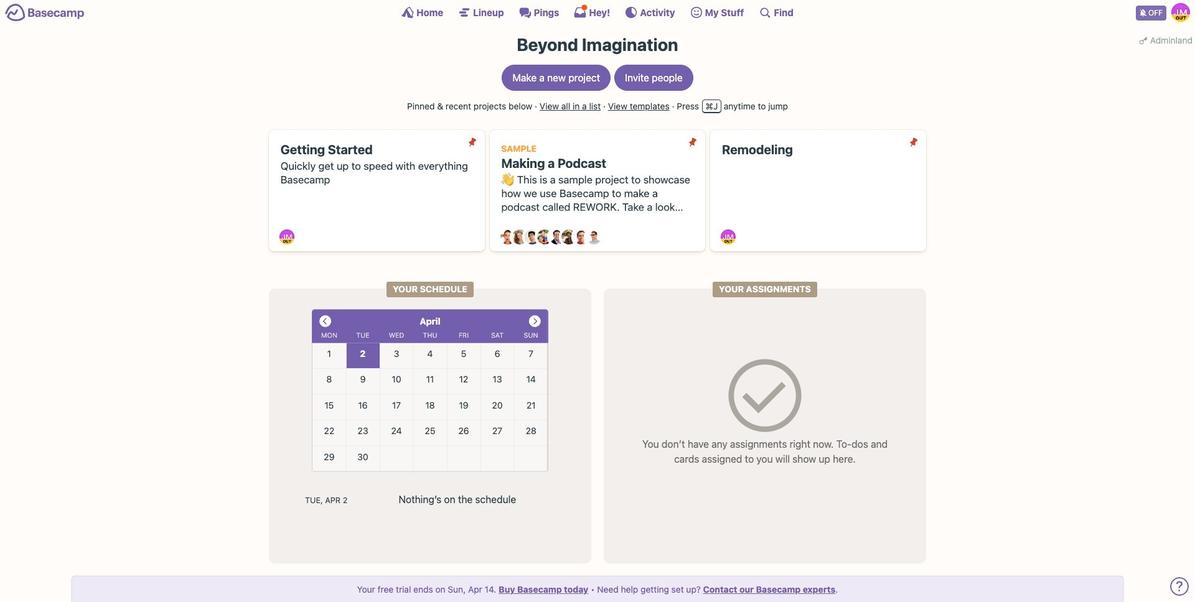 Task type: locate. For each thing, give the bounding box(es) containing it.
jer mill image
[[1172, 3, 1191, 22], [280, 230, 295, 245]]

nicole katz image
[[562, 230, 577, 245]]

victor cooper image
[[587, 230, 602, 245]]

jennifer young image
[[538, 230, 552, 245]]

annie bryan image
[[501, 230, 516, 245]]

keyboard shortcut: ⌘ + / image
[[760, 6, 772, 19]]

josh fiske image
[[550, 230, 565, 245]]

1 horizontal spatial jer mill image
[[1172, 3, 1191, 22]]

0 vertical spatial jer mill image
[[1172, 3, 1191, 22]]

0 horizontal spatial jer mill image
[[280, 230, 295, 245]]

main element
[[0, 0, 1196, 24]]

cheryl walters image
[[513, 230, 528, 245]]



Task type: describe. For each thing, give the bounding box(es) containing it.
1 vertical spatial jer mill image
[[280, 230, 295, 245]]

steve marsh image
[[574, 230, 589, 245]]

jer mill image
[[722, 230, 736, 245]]

switch accounts image
[[5, 3, 85, 22]]

jared davis image
[[525, 230, 540, 245]]



Task type: vqa. For each thing, say whether or not it's contained in the screenshot.
Main element
yes



